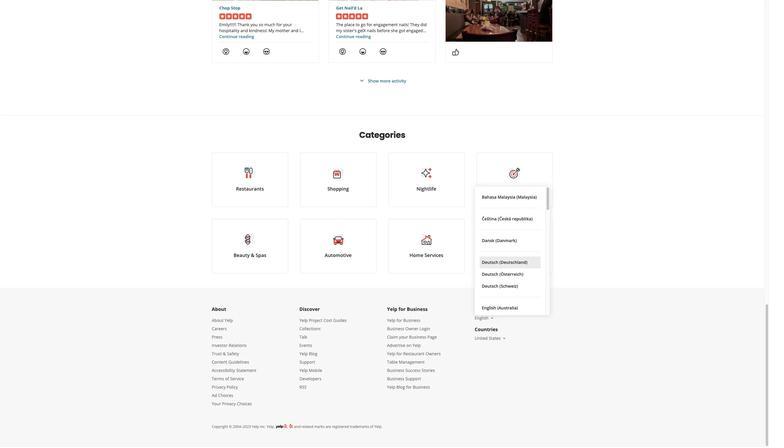 Task type: locate. For each thing, give the bounding box(es) containing it.
1 vertical spatial deutsch
[[482, 272, 499, 277]]

united states button
[[475, 336, 507, 342]]

life
[[518, 186, 527, 192]]

claim your business page link
[[387, 335, 437, 340]]

2004–2023
[[233, 425, 251, 430]]

english
[[482, 305, 496, 311], [475, 316, 489, 321]]

support inside yelp for business business owner login claim your business page advertise on yelp yelp for restaurant owners table management business success stories business support yelp blog for business
[[406, 376, 421, 382]]

talk link
[[300, 335, 307, 340]]

privacy down ad choices "link" in the left bottom of the page
[[222, 401, 236, 407]]

0 vertical spatial english
[[482, 305, 496, 311]]

restaurants
[[236, 186, 264, 192]]

accessibility
[[212, 368, 235, 374]]

yelp down support link
[[300, 368, 308, 374]]

1 vertical spatial choices
[[237, 401, 252, 407]]

16 chevron down v2 image
[[490, 316, 495, 321]]

restaurants link
[[212, 153, 288, 207]]

0 vertical spatial blog
[[309, 351, 318, 357]]

3 deutsch from the top
[[482, 284, 499, 289]]

yelp down "events"
[[300, 351, 308, 357]]

continue up 24 useful v2 image on the top of page
[[336, 34, 355, 39]]

& left "spas" at the bottom left of the page
[[251, 252, 255, 259]]

rss
[[300, 385, 307, 390]]

continue reading for stop
[[219, 34, 254, 39]]

0 horizontal spatial &
[[223, 351, 226, 357]]

talk
[[300, 335, 307, 340]]

2 continue from the left
[[336, 34, 355, 39]]

of
[[225, 376, 229, 382], [370, 425, 374, 430]]

& right trust
[[223, 351, 226, 357]]

deutsch (schweiz) button
[[480, 281, 541, 293]]

bahasa malaysia (malaysia) button
[[480, 191, 541, 203]]

yelp.
[[375, 425, 383, 430]]

0 vertical spatial deutsch
[[482, 260, 499, 265]]

stories
[[422, 368, 435, 374]]

active life
[[503, 186, 527, 192]]

& inside about yelp careers press investor relations trust & safety content guidelines accessibility statement terms of service privacy policy ad choices your privacy choices
[[223, 351, 226, 357]]

1 continue from the left
[[219, 34, 238, 39]]

1 vertical spatial english
[[475, 316, 489, 321]]

yelp up careers
[[225, 318, 233, 324]]

english left 16 chevron down v2 icon
[[475, 316, 489, 321]]

24 cool v2 image
[[263, 48, 270, 55]]

24 chevron down v2 image
[[359, 77, 366, 84]]

0 horizontal spatial 5 star rating image
[[219, 13, 252, 19]]

careers link
[[212, 326, 227, 332]]

content guidelines link
[[212, 360, 249, 365]]

continue reading up 24 useful v2 image on the top of page
[[336, 34, 371, 39]]

0 vertical spatial about
[[212, 306, 226, 313]]

safety
[[227, 351, 239, 357]]

home
[[410, 252, 424, 259]]

5 star rating image down 'nail'd'
[[336, 13, 368, 19]]

0 horizontal spatial continue reading
[[219, 34, 254, 39]]

support down success
[[406, 376, 421, 382]]

1 horizontal spatial continue reading button
[[336, 34, 371, 39]]

deutsch (deutschland)
[[482, 260, 528, 265]]

(österreich)
[[500, 272, 524, 277]]

deutsch up deutsch (schweiz) at the right of page
[[482, 272, 499, 277]]

1 horizontal spatial blog
[[397, 385, 405, 390]]

owner
[[406, 326, 419, 332]]

english button
[[475, 316, 495, 321]]

continue reading button up 24 useful v2 icon
[[219, 34, 254, 39]]

1 horizontal spatial 24 funny v2 image
[[360, 48, 367, 55]]

deutsch for deutsch (österreich)
[[482, 272, 499, 277]]

0 vertical spatial choices
[[218, 393, 233, 399]]

1 horizontal spatial 5 star rating image
[[336, 13, 368, 19]]

about up about yelp link
[[212, 306, 226, 313]]

activity
[[392, 78, 406, 84]]

1 24 funny v2 image from the left
[[243, 48, 250, 55]]

yelp for business business owner login claim your business page advertise on yelp yelp for restaurant owners table management business success stories business support yelp blog for business
[[387, 318, 441, 390]]

terms of service link
[[212, 376, 244, 382]]

0 horizontal spatial continue
[[219, 34, 238, 39]]

of inside about yelp careers press investor relations trust & safety content guidelines accessibility statement terms of service privacy policy ad choices your privacy choices
[[225, 376, 229, 382]]

1 vertical spatial &
[[223, 351, 226, 357]]

guides
[[333, 318, 347, 324]]

continue reading up 24 useful v2 icon
[[219, 34, 254, 39]]

1 continue reading from the left
[[219, 34, 254, 39]]

privacy down terms
[[212, 385, 226, 390]]

0 horizontal spatial choices
[[218, 393, 233, 399]]

of left yelp.
[[370, 425, 374, 430]]

1 deutsch from the top
[[482, 260, 499, 265]]

2 vertical spatial deutsch
[[482, 284, 499, 289]]

deutsch (schweiz)
[[482, 284, 518, 289]]

2 5 star rating image from the left
[[336, 13, 368, 19]]

2 continue reading from the left
[[336, 34, 371, 39]]

business support link
[[387, 376, 421, 382]]

(australia)
[[498, 305, 518, 311]]

copyright
[[212, 425, 228, 430]]

yelp right on
[[413, 343, 421, 349]]

1 reading from the left
[[239, 34, 254, 39]]

1 horizontal spatial continue reading
[[336, 34, 371, 39]]

english up 16 chevron down v2 icon
[[482, 305, 496, 311]]

business up 'yelp blog for business' link
[[387, 376, 405, 382]]

are
[[326, 425, 331, 430]]

restaurant
[[403, 351, 425, 357]]

(schweiz)
[[500, 284, 518, 289]]

beauty & spas link
[[212, 219, 288, 274]]

0 horizontal spatial 24 funny v2 image
[[243, 48, 250, 55]]

0 horizontal spatial support
[[300, 360, 315, 365]]

more
[[509, 252, 521, 259]]

malaysia
[[498, 194, 516, 200]]

marks
[[314, 425, 325, 430]]

la
[[358, 5, 363, 11]]

deutsch (österreich)
[[482, 272, 524, 277]]

5 star rating image down 'stop'
[[219, 13, 252, 19]]

0 vertical spatial support
[[300, 360, 315, 365]]

24 funny v2 image left 24 cool v2 icon
[[243, 48, 250, 55]]

continue reading
[[219, 34, 254, 39], [336, 34, 371, 39]]

deutsch inside "button"
[[482, 260, 499, 265]]

login
[[420, 326, 430, 332]]

business down stories
[[413, 385, 430, 390]]

active
[[503, 186, 517, 192]]

blog down business support link
[[397, 385, 405, 390]]

0 vertical spatial &
[[251, 252, 255, 259]]

reading
[[239, 34, 254, 39], [356, 34, 371, 39]]

1 continue reading button from the left
[[219, 34, 254, 39]]

service
[[230, 376, 244, 382]]

yelp up table
[[387, 351, 396, 357]]

24 funny v2 image for get nail'd la
[[360, 48, 367, 55]]

business up claim
[[387, 326, 405, 332]]

yelp for business
[[387, 306, 428, 313]]

0 horizontal spatial reading
[[239, 34, 254, 39]]

1 vertical spatial of
[[370, 425, 374, 430]]

& inside category navigation section navigation
[[251, 252, 255, 259]]

reading for chop stop
[[239, 34, 254, 39]]

registered
[[332, 425, 349, 430]]

1 vertical spatial privacy
[[222, 401, 236, 407]]

deutsch inside button
[[482, 284, 499, 289]]

0 horizontal spatial of
[[225, 376, 229, 382]]

1 vertical spatial support
[[406, 376, 421, 382]]

2 deutsch from the top
[[482, 272, 499, 277]]

spas
[[256, 252, 267, 259]]

more
[[380, 78, 391, 84]]

continue reading button up 24 useful v2 image on the top of page
[[336, 34, 371, 39]]

1 about from the top
[[212, 306, 226, 313]]

5 star rating image
[[219, 13, 252, 19], [336, 13, 368, 19]]

yelp up the yelp for business link
[[387, 306, 398, 313]]

collections
[[300, 326, 321, 332]]

english inside button
[[482, 305, 496, 311]]

active life link
[[477, 153, 553, 207]]

2 about from the top
[[212, 318, 224, 324]]

&
[[251, 252, 255, 259], [223, 351, 226, 357]]

about for about yelp careers press investor relations trust & safety content guidelines accessibility statement terms of service privacy policy ad choices your privacy choices
[[212, 318, 224, 324]]

investor relations link
[[212, 343, 247, 349]]

reading for get nail'd la
[[356, 34, 371, 39]]

content
[[212, 360, 227, 365]]

2 continue reading button from the left
[[336, 34, 371, 39]]

0 horizontal spatial continue reading button
[[219, 34, 254, 39]]

of up the "privacy policy" link
[[225, 376, 229, 382]]

choices down the "privacy policy" link
[[218, 393, 233, 399]]

bahasa
[[482, 194, 497, 200]]

1 vertical spatial about
[[212, 318, 224, 324]]

0 horizontal spatial blog
[[309, 351, 318, 357]]

support link
[[300, 360, 315, 365]]

deutsch up deutsch (österreich)
[[482, 260, 499, 265]]

1 5 star rating image from the left
[[219, 13, 252, 19]]

yelp up claim
[[387, 318, 396, 324]]

blog up support link
[[309, 351, 318, 357]]

about up careers
[[212, 318, 224, 324]]

1 vertical spatial blog
[[397, 385, 405, 390]]

yelp project cost guides link
[[300, 318, 347, 324]]

english for english
[[475, 316, 489, 321]]

continue reading button for nail'd
[[336, 34, 371, 39]]

continue reading button
[[219, 34, 254, 39], [336, 34, 371, 39]]

1 horizontal spatial continue
[[336, 34, 355, 39]]

1 horizontal spatial support
[[406, 376, 421, 382]]

about inside about yelp careers press investor relations trust & safety content guidelines accessibility statement terms of service privacy policy ad choices your privacy choices
[[212, 318, 224, 324]]

table management link
[[387, 360, 425, 365]]

continue up 24 useful v2 icon
[[219, 34, 238, 39]]

about
[[212, 306, 226, 313], [212, 318, 224, 324]]

1 horizontal spatial reading
[[356, 34, 371, 39]]

čeština
[[482, 216, 497, 222]]

blog inside yelp project cost guides collections talk events yelp blog support yelp mobile developers rss
[[309, 351, 318, 357]]

blog
[[309, 351, 318, 357], [397, 385, 405, 390]]

24 useful v2 image
[[339, 48, 346, 55]]

yelp left the 'inc.'
[[252, 425, 259, 430]]

yelp inside about yelp careers press investor relations trust & safety content guidelines accessibility statement terms of service privacy policy ad choices your privacy choices
[[225, 318, 233, 324]]

policy
[[227, 385, 238, 390]]

0 vertical spatial of
[[225, 376, 229, 382]]

2 24 funny v2 image from the left
[[360, 48, 367, 55]]

about yelp link
[[212, 318, 233, 324]]

yelp for restaurant owners link
[[387, 351, 441, 357]]

categories
[[359, 129, 406, 141]]

yelp logo image
[[276, 424, 287, 430]]

(česká
[[498, 216, 511, 222]]

continue
[[219, 34, 238, 39], [336, 34, 355, 39]]

countries
[[475, 327, 498, 333]]

deutsch inside button
[[482, 272, 499, 277]]

2 reading from the left
[[356, 34, 371, 39]]

choices
[[218, 393, 233, 399], [237, 401, 252, 407]]

1 horizontal spatial &
[[251, 252, 255, 259]]

24 funny v2 image right 24 useful v2 image on the top of page
[[360, 48, 367, 55]]

like feed item image
[[453, 49, 460, 56]]

deutsch for deutsch (schweiz)
[[482, 284, 499, 289]]

24 funny v2 image
[[243, 48, 250, 55], [360, 48, 367, 55]]

yelp mobile link
[[300, 368, 322, 374]]

support down the yelp blog 'link' at the bottom of page
[[300, 360, 315, 365]]

deutsch down deutsch (österreich)
[[482, 284, 499, 289]]

your
[[399, 335, 408, 340]]

yelp blog link
[[300, 351, 318, 357]]

choices down policy
[[237, 401, 252, 407]]



Task type: describe. For each thing, give the bounding box(es) containing it.
business up "owner"
[[403, 318, 421, 324]]

page
[[428, 335, 437, 340]]

about for about
[[212, 306, 226, 313]]

16 chevron down v2 image
[[502, 336, 507, 341]]

yelp for business link
[[387, 318, 421, 324]]

press
[[212, 335, 222, 340]]

show more activity button
[[359, 77, 406, 84]]

statement
[[236, 368, 256, 374]]

continue reading button for stop
[[219, 34, 254, 39]]

čeština (česká republika) button
[[480, 213, 541, 225]]

24 useful v2 image
[[222, 48, 230, 55]]

copyright © 2004–2023 yelp inc. yelp,
[[212, 425, 275, 430]]

0 vertical spatial privacy
[[212, 385, 226, 390]]

careers
[[212, 326, 227, 332]]

about yelp careers press investor relations trust & safety content guidelines accessibility statement terms of service privacy policy ad choices your privacy choices
[[212, 318, 256, 407]]

dansk (danmark)
[[482, 238, 517, 244]]

nightlife link
[[388, 153, 465, 207]]

languages
[[475, 306, 500, 313]]

press link
[[212, 335, 222, 340]]

yelp up the collections link
[[300, 318, 308, 324]]

mobile
[[309, 368, 322, 374]]

1 horizontal spatial of
[[370, 425, 374, 430]]

shopping link
[[300, 153, 377, 207]]

your
[[212, 401, 221, 407]]

success
[[406, 368, 421, 374]]

yelp down business support link
[[387, 385, 396, 390]]

business down table
[[387, 368, 405, 374]]

discover
[[300, 306, 320, 313]]

yelp,
[[267, 425, 275, 430]]

english for english (australia)
[[482, 305, 496, 311]]

management
[[399, 360, 425, 365]]

get nail'd la
[[336, 5, 363, 11]]

24 cool v2 image
[[380, 48, 387, 55]]

states
[[489, 336, 501, 342]]

get nail'd la link
[[336, 5, 429, 11]]

automotive link
[[300, 219, 377, 274]]

investor
[[212, 343, 228, 349]]

yelp project cost guides collections talk events yelp blog support yelp mobile developers rss
[[300, 318, 347, 390]]

blog inside yelp for business business owner login claim your business page advertise on yelp yelp for restaurant owners table management business success stories business support yelp blog for business
[[397, 385, 405, 390]]

owners
[[426, 351, 441, 357]]

and
[[294, 425, 301, 430]]

business success stories link
[[387, 368, 435, 374]]

explore recent activity section section
[[207, 0, 558, 115]]

nail'd
[[345, 5, 357, 11]]

bahasa malaysia (malaysia)
[[482, 194, 537, 200]]

get
[[336, 5, 344, 11]]

united states
[[475, 336, 501, 342]]

dansk (danmark) button
[[480, 235, 541, 247]]

for up the yelp for business link
[[399, 306, 406, 313]]

24 funny v2 image for chop stop
[[243, 48, 250, 55]]

category navigation section navigation
[[206, 116, 559, 288]]

home services link
[[388, 219, 465, 274]]

for down advertise
[[397, 351, 402, 357]]

more link
[[477, 219, 553, 274]]

developers link
[[300, 376, 322, 382]]

(deutschland)
[[500, 260, 528, 265]]

©
[[229, 425, 232, 430]]

advertise
[[387, 343, 405, 349]]

business owner login link
[[387, 326, 430, 332]]

for up business owner login link
[[397, 318, 402, 324]]

and related marks are registered trademarks of yelp.
[[293, 425, 383, 430]]

1 horizontal spatial choices
[[237, 401, 252, 407]]

continue for chop
[[219, 34, 238, 39]]

developers
[[300, 376, 322, 382]]

trust & safety link
[[212, 351, 239, 357]]

inc.
[[260, 425, 266, 430]]

cost
[[324, 318, 332, 324]]

trust
[[212, 351, 222, 357]]

stop
[[231, 5, 240, 11]]

project
[[309, 318, 323, 324]]

your privacy choices link
[[212, 401, 252, 407]]

republika)
[[512, 216, 533, 222]]

deutsch (deutschland) button
[[480, 257, 541, 269]]

continue reading for nail'd
[[336, 34, 371, 39]]

show
[[368, 78, 379, 84]]

chop
[[219, 5, 230, 11]]

ad
[[212, 393, 217, 399]]

5 star rating image for stop
[[219, 13, 252, 19]]

yelp burst image
[[289, 424, 293, 429]]

čeština (česká republika)
[[482, 216, 533, 222]]

(danmark)
[[496, 238, 517, 244]]

english (australia) button
[[480, 302, 541, 314]]

support inside yelp project cost guides collections talk events yelp blog support yelp mobile developers rss
[[300, 360, 315, 365]]

,
[[287, 425, 289, 430]]

deutsch for deutsch (deutschland)
[[482, 260, 499, 265]]

chop stop link
[[219, 5, 312, 11]]

continue for get
[[336, 34, 355, 39]]

deutsch (österreich) button
[[480, 269, 541, 281]]

trademarks
[[350, 425, 369, 430]]

rss link
[[300, 385, 307, 390]]

business up the yelp for business link
[[407, 306, 428, 313]]

5 star rating image for nail'd
[[336, 13, 368, 19]]

shopping
[[328, 186, 349, 192]]

beauty & spas
[[234, 252, 267, 259]]

for down business support link
[[406, 385, 412, 390]]

show more activity
[[368, 78, 406, 84]]

home services
[[410, 252, 444, 259]]

chop stop
[[219, 5, 240, 11]]

business down "owner"
[[409, 335, 427, 340]]

automotive
[[325, 252, 352, 259]]

related
[[302, 425, 313, 430]]

beauty
[[234, 252, 250, 259]]

on
[[407, 343, 412, 349]]

claim
[[387, 335, 398, 340]]



Task type: vqa. For each thing, say whether or not it's contained in the screenshot.
the topmost as
no



